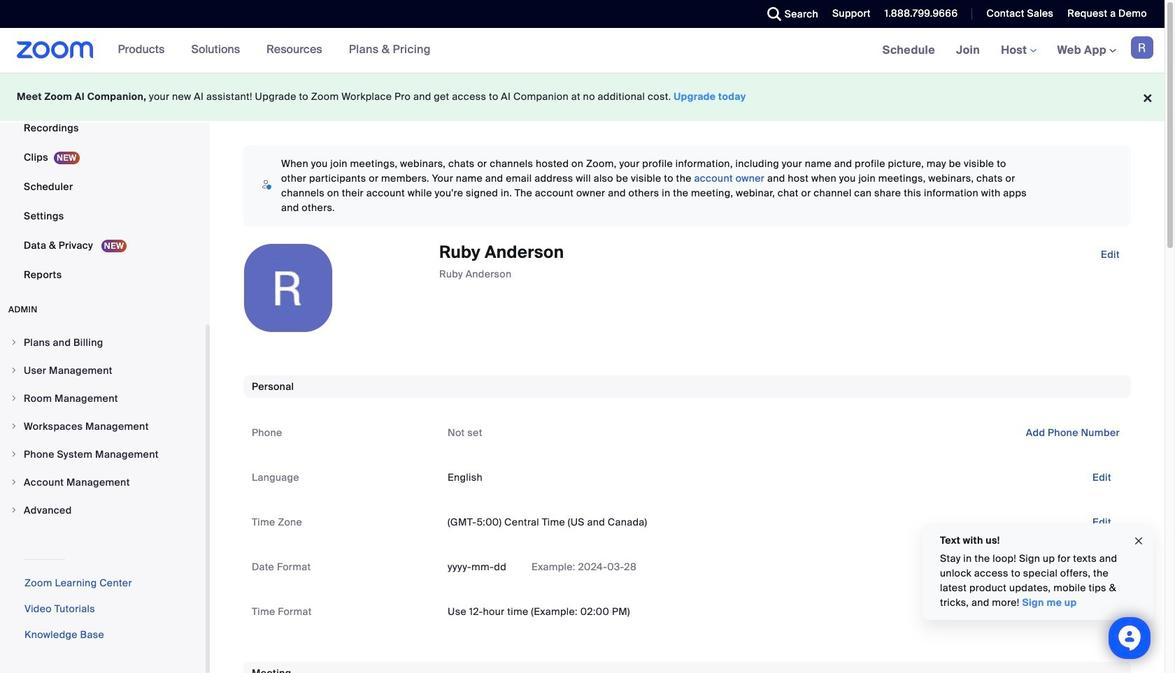 Task type: locate. For each thing, give the bounding box(es) containing it.
edit user photo image
[[277, 282, 299, 295]]

personal menu menu
[[0, 0, 206, 290]]

banner
[[0, 28, 1165, 73]]

4 right image from the top
[[10, 507, 18, 515]]

profile picture image
[[1131, 36, 1154, 59]]

1 right image from the top
[[10, 367, 18, 375]]

menu item
[[0, 330, 206, 356], [0, 357, 206, 384], [0, 385, 206, 412], [0, 413, 206, 440], [0, 441, 206, 468], [0, 469, 206, 496], [0, 497, 206, 524]]

1 vertical spatial right image
[[10, 423, 18, 431]]

admin menu menu
[[0, 330, 206, 525]]

7 menu item from the top
[[0, 497, 206, 524]]

footer
[[0, 73, 1165, 121]]

0 vertical spatial right image
[[10, 367, 18, 375]]

5 menu item from the top
[[0, 441, 206, 468]]

1 right image from the top
[[10, 339, 18, 347]]

right image
[[10, 339, 18, 347], [10, 395, 18, 403], [10, 479, 18, 487], [10, 507, 18, 515]]

2 right image from the top
[[10, 423, 18, 431]]

2 vertical spatial right image
[[10, 451, 18, 459]]

right image
[[10, 367, 18, 375], [10, 423, 18, 431], [10, 451, 18, 459]]



Task type: describe. For each thing, give the bounding box(es) containing it.
4 menu item from the top
[[0, 413, 206, 440]]

3 right image from the top
[[10, 479, 18, 487]]

meetings navigation
[[872, 28, 1165, 73]]

2 right image from the top
[[10, 395, 18, 403]]

6 menu item from the top
[[0, 469, 206, 496]]

product information navigation
[[107, 28, 441, 73]]

zoom logo image
[[17, 41, 93, 59]]

2 menu item from the top
[[0, 357, 206, 384]]

3 menu item from the top
[[0, 385, 206, 412]]

user photo image
[[244, 244, 332, 332]]

1 menu item from the top
[[0, 330, 206, 356]]

3 right image from the top
[[10, 451, 18, 459]]

close image
[[1133, 534, 1145, 549]]



Task type: vqa. For each thing, say whether or not it's contained in the screenshot.
date image
no



